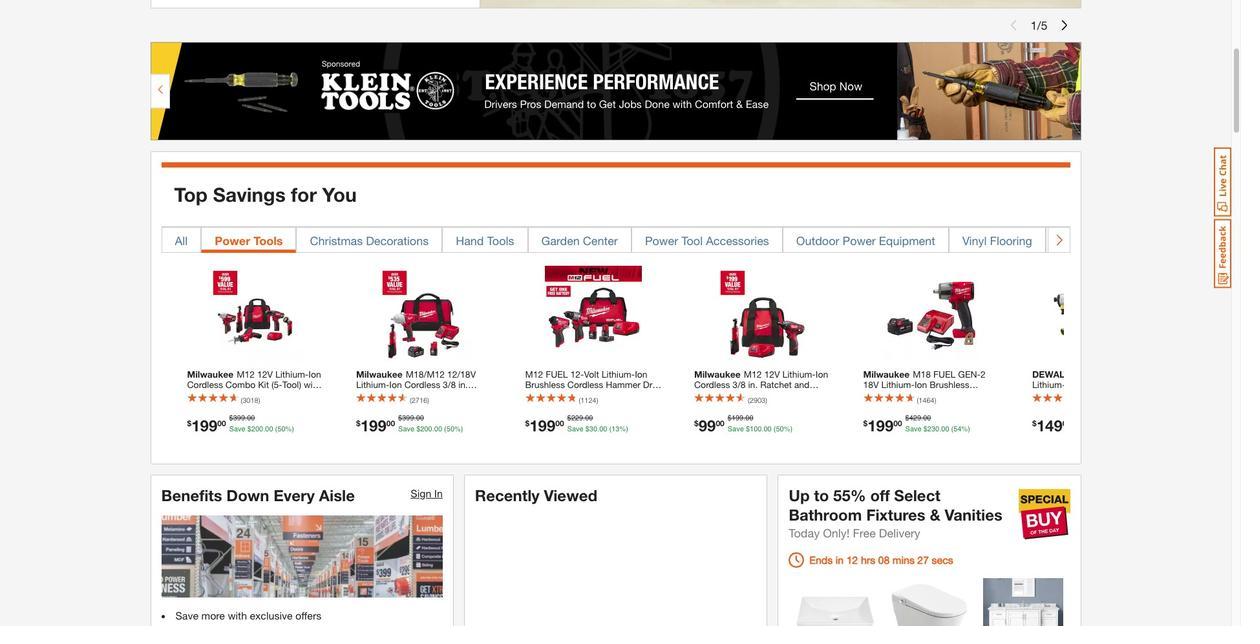 Task type: vqa. For each thing, say whether or not it's contained in the screenshot.
Bronze image
no



Task type: describe. For each thing, give the bounding box(es) containing it.
garden center
[[542, 233, 618, 247]]

charger,
[[747, 400, 781, 411]]

1124
[[581, 396, 597, 404]]

dewalt link
[[1033, 369, 1170, 411]]

tool inside 'm12 12v lithium-ion cordless 3/8 in. ratchet and screwdriver combo kit (2-tool) with battery, charger, tool bag'
[[784, 400, 801, 411]]

1 / 5
[[1031, 18, 1048, 32]]

power tool accessories
[[645, 233, 770, 247]]

combo inside m12 fuel 12-volt lithium-ion brushless cordless hammer drill and impact driver combo kit w/2 batteries and bag (2-tool)
[[600, 389, 630, 400]]

tool inside the m12 12v lithium-ion cordless combo kit (5-tool) with two 1.5 ah batteries, charger and tool bag
[[205, 400, 222, 411]]

m12 12v lithium-ion cordless combo kit (5-tool) with two 1.5 ah batteries, charger and tool bag image
[[207, 266, 304, 363]]

m12 12v lithium-ion cordless combo kit (5-tool) with two 1.5 ah batteries, charger and tool bag
[[187, 369, 321, 411]]

impact
[[543, 389, 571, 400]]

) for ( 2716 )
[[428, 396, 429, 404]]

top savings for you
[[174, 183, 357, 206]]

3/8
[[733, 379, 746, 390]]

center
[[583, 233, 618, 247]]

off
[[871, 486, 890, 504]]

ion for 99
[[816, 369, 829, 380]]

battery,
[[714, 400, 745, 411]]

fixtures
[[867, 506, 926, 524]]

down
[[227, 486, 269, 504]]

you
[[322, 183, 357, 206]]

. down batteries,
[[263, 425, 265, 433]]

54
[[954, 425, 962, 433]]

sign in
[[411, 487, 443, 499]]

1464
[[919, 396, 935, 404]]

) for ( 1124 )
[[597, 396, 598, 404]]

cordless inside m12 fuel 12-volt lithium-ion brushless cordless hammer drill and impact driver combo kit w/2 batteries and bag (2-tool)
[[568, 379, 604, 390]]

power for power tools
[[215, 233, 250, 247]]

( 1124 )
[[579, 396, 598, 404]]

$ 199 00 $ 399 . 00 save $ 200 . 00 ( 50 %) for ( 3018 )
[[187, 414, 294, 434]]

save for ( 2903 )
[[728, 425, 744, 433]]

decorations
[[366, 233, 429, 247]]

select
[[895, 486, 941, 504]]

12-
[[571, 369, 584, 380]]

m12 fuel 12-volt lithium-ion brushless cordless hammer drill and impact driver combo kit w/2 batteries and bag (2-tool)
[[525, 369, 661, 411]]

. left 13
[[598, 425, 600, 433]]

199 inside $ 99 00 $ 199 . 00 save $ 100 . 00 ( 50 %)
[[732, 414, 744, 422]]

00 inside $ 149 00
[[1063, 418, 1072, 428]]

top
[[174, 183, 208, 206]]

aisle
[[319, 486, 355, 504]]

kit inside 'm12 12v lithium-ion cordless 3/8 in. ratchet and screwdriver combo kit (2-tool) with battery, charger, tool bag'
[[778, 389, 789, 400]]

with inside the m12 12v lithium-ion cordless combo kit (5-tool) with two 1.5 ah batteries, charger and tool bag
[[304, 379, 321, 390]]

3 milwaukee from the left
[[695, 369, 741, 380]]

milwaukee link for $ 199 00 $ 429 . 00 save $ 230 . 00 ( 54 %)
[[864, 369, 1001, 421]]

flooring
[[991, 233, 1033, 247]]

benefits down every aisle
[[161, 486, 355, 504]]

230
[[928, 425, 940, 433]]

27
[[918, 553, 930, 566]]

100
[[750, 425, 762, 433]]

milwaukee link for $ 199 00 $ 399 . 00 save $ 200 . 00 ( 50 %)
[[356, 369, 493, 421]]

savings
[[213, 183, 286, 206]]

) for ( 2903 )
[[766, 396, 768, 404]]

30
[[590, 425, 598, 433]]

combo inside 'm12 12v lithium-ion cordless 3/8 in. ratchet and screwdriver combo kit (2-tool) with battery, charger, tool bag'
[[745, 389, 775, 400]]

save more with exclusive offers
[[176, 609, 322, 622]]

special buy logo image
[[1019, 488, 1071, 540]]

exclusive
[[250, 609, 293, 622]]

13
[[612, 425, 620, 433]]

$ 99 00 $ 199 . 00 save $ 100 . 00 ( 50 %)
[[695, 414, 793, 434]]

in
[[836, 553, 844, 566]]

&
[[930, 506, 941, 524]]

storage
[[1085, 233, 1125, 247]]

offers
[[296, 609, 322, 622]]

%) for ( 1124 )
[[620, 425, 629, 433]]

benefits
[[161, 486, 222, 504]]

next arrow image
[[1054, 233, 1065, 246]]

feedback link image
[[1215, 219, 1232, 288]]

m12 fuel 12-volt lithium-ion brushless cordless hammer drill and impact driver combo kit w/2 batteries and bag (2-tool) link
[[525, 369, 662, 411]]

free delivery
[[853, 526, 921, 540]]

every
[[274, 486, 315, 504]]

. down '( 2716 )' at left bottom
[[414, 414, 416, 422]]

( inside $ 199 00 $ 229 . 00 save $ 30 . 00 ( 13 %)
[[610, 425, 612, 433]]

power tools button
[[201, 227, 297, 253]]

m12 inside m12 fuel 12-volt lithium-ion brushless cordless hammer drill and impact driver combo kit w/2 batteries and bag (2-tool)
[[525, 369, 543, 380]]

equipment
[[879, 233, 936, 247]]

5
[[1042, 18, 1048, 32]]

1
[[1031, 18, 1038, 32]]

/
[[1038, 18, 1042, 32]]

$ 149 00
[[1033, 416, 1072, 434]]

( 3018 )
[[241, 396, 260, 404]]

200 for 2716
[[421, 425, 433, 433]]

brushless
[[525, 379, 565, 390]]

%) for ( 1464 )
[[962, 425, 971, 433]]

( inside $ 99 00 $ 199 . 00 save $ 100 . 00 ( 50 %)
[[774, 425, 776, 433]]

and left impact
[[525, 389, 541, 400]]

55%
[[834, 486, 866, 504]]

more
[[201, 609, 225, 622]]

(5-
[[272, 379, 283, 390]]

$ 199 00 $ 429 . 00 save $ 230 . 00 ( 54 %)
[[864, 414, 971, 434]]

199 for ( 2716 )
[[361, 416, 387, 434]]

for
[[291, 183, 317, 206]]

hand tools
[[456, 233, 515, 247]]

tool storage button
[[1046, 227, 1139, 253]]

christmas decorations button
[[297, 227, 442, 253]]

. down battery,
[[744, 414, 746, 422]]

save for ( 1464 )
[[906, 425, 922, 433]]

vanities, mirrors & hardware product image image
[[984, 578, 1064, 626]]

to
[[814, 486, 829, 504]]

4 milwaukee from the left
[[864, 369, 910, 380]]

screwdriver
[[695, 389, 743, 400]]

m12 12v lithium-ion cordless 3/8 in. ratchet and screwdriver combo kit (2-tool) with battery, charger, tool bag
[[695, 369, 829, 411]]

tool inside the tool storage button
[[1060, 233, 1081, 247]]

bathroom
[[789, 506, 862, 524]]

viewed
[[544, 486, 598, 504]]

combo inside the m12 12v lithium-ion cordless combo kit (5-tool) with two 1.5 ah batteries, charger and tool bag
[[226, 379, 256, 390]]

and inside 'm12 12v lithium-ion cordless 3/8 in. ratchet and screwdriver combo kit (2-tool) with battery, charger, tool bag'
[[795, 379, 810, 390]]

cordless for 99
[[695, 379, 731, 390]]

m12 for 199
[[237, 369, 255, 380]]

tool) inside m12 fuel 12-volt lithium-ion brushless cordless hammer drill and impact driver combo kit w/2 batteries and bag (2-tool)
[[612, 400, 630, 411]]

bathroom sinks & faucets product image image
[[796, 578, 876, 626]]

outdoor
[[797, 233, 840, 247]]

429
[[910, 414, 922, 422]]

garden center button
[[528, 227, 632, 253]]

garden
[[542, 233, 580, 247]]

%) for ( 2716 )
[[455, 425, 463, 433]]

bag for m12 12v lithium-ion cordless 3/8 in. ratchet and screwdriver combo kit (2-tool) with battery, charger, tool bag
[[803, 400, 819, 411]]

hand
[[456, 233, 484, 247]]

ends
[[810, 553, 833, 566]]

%) for ( 3018 )
[[286, 425, 294, 433]]

volt
[[584, 369, 599, 380]]

kit inside m12 fuel 12-volt lithium-ion brushless cordless hammer drill and impact driver combo kit w/2 batteries and bag (2-tool)
[[633, 389, 644, 400]]

accessories
[[706, 233, 770, 247]]

in.
[[749, 379, 758, 390]]

ion inside m12 fuel 12-volt lithium-ion brushless cordless hammer drill and impact driver combo kit w/2 batteries and bag (2-tool)
[[635, 369, 648, 380]]

batteries,
[[235, 389, 273, 400]]

(2- inside 'm12 12v lithium-ion cordless 3/8 in. ratchet and screwdriver combo kit (2-tool) with battery, charger, tool bag'
[[791, 389, 802, 400]]

cordless for 199
[[187, 379, 223, 390]]

399 for ( 3018 )
[[233, 414, 245, 422]]

$ inside $ 149 00
[[1033, 418, 1037, 428]]

ratchet
[[761, 379, 792, 390]]

and up the 229
[[564, 400, 579, 411]]

tools for hand tools
[[487, 233, 515, 247]]



Task type: locate. For each thing, give the bounding box(es) containing it.
2 ion from the left
[[635, 369, 648, 380]]

power right outdoor
[[843, 233, 876, 247]]

2 horizontal spatial tool)
[[802, 389, 821, 400]]

399 down '( 2716 )' at left bottom
[[402, 414, 414, 422]]

1 horizontal spatial 12v
[[765, 369, 780, 380]]

3 power from the left
[[843, 233, 876, 247]]

m12 12v lithium-ion cordless 3/8 in. ratchet and screwdriver combo kit (2-tool) with battery, charger, tool bag image
[[714, 266, 812, 363]]

2 horizontal spatial kit
[[778, 389, 789, 400]]

%) for ( 2903 )
[[784, 425, 793, 433]]

2 200 from the left
[[421, 425, 433, 433]]

tool)
[[282, 379, 301, 390], [802, 389, 821, 400], [612, 400, 630, 411]]

ion inside 'm12 12v lithium-ion cordless 3/8 in. ratchet and screwdriver combo kit (2-tool) with battery, charger, tool bag'
[[816, 369, 829, 380]]

and right ratchet
[[795, 379, 810, 390]]

2 tools from the left
[[487, 233, 515, 247]]

$ 199 00 $ 399 . 00 save $ 200 . 00 ( 50 %) down ( 3018 )
[[187, 414, 294, 434]]

outdoor power equipment button
[[783, 227, 949, 253]]

1 tools from the left
[[254, 233, 283, 247]]

0 horizontal spatial kit
[[258, 379, 269, 390]]

ion for 199
[[309, 369, 321, 380]]

m12 fuel 12-volt lithium-ion brushless cordless hammer drill and impact driver combo kit w/2 batteries and bag (2-tool) image
[[545, 266, 643, 363]]

4 ) from the left
[[766, 396, 768, 404]]

3 ) from the left
[[597, 396, 598, 404]]

m12 up batteries,
[[237, 369, 255, 380]]

hammer
[[606, 379, 641, 390]]

up to 55% off select bathroom fixtures & vanities today only! free delivery
[[789, 486, 1003, 540]]

2 vertical spatial with
[[228, 609, 247, 622]]

3018
[[243, 396, 258, 404]]

) for ( 1464 )
[[935, 396, 937, 404]]

0 horizontal spatial 200
[[251, 425, 263, 433]]

secs
[[932, 553, 954, 566]]

m12 up 2903
[[744, 369, 762, 380]]

2 bag from the left
[[582, 400, 598, 411]]

save down '( 2716 )' at left bottom
[[398, 425, 415, 433]]

199 for ( 1464 )
[[868, 416, 894, 434]]

1 horizontal spatial (2-
[[791, 389, 802, 400]]

ion inside the m12 12v lithium-ion cordless combo kit (5-tool) with two 1.5 ah batteries, charger and tool bag
[[309, 369, 321, 380]]

1 horizontal spatial combo
[[600, 389, 630, 400]]

1 12v from the left
[[257, 369, 273, 380]]

1 vertical spatial with
[[695, 400, 711, 411]]

m12 inside 'm12 12v lithium-ion cordless 3/8 in. ratchet and screwdriver combo kit (2-tool) with battery, charger, tool bag'
[[744, 369, 762, 380]]

(2-
[[791, 389, 802, 400], [601, 400, 612, 411]]

$ 199 00 $ 229 . 00 save $ 30 . 00 ( 13 %)
[[525, 414, 629, 434]]

atomic 20-volt max lithium-ion cordless combo kit (2-tool) with (2) 2.0ah batteries, charger and bag image
[[1053, 266, 1150, 363]]

229
[[572, 414, 583, 422]]

with
[[304, 379, 321, 390], [695, 400, 711, 411], [228, 609, 247, 622]]

save down ( 3018 )
[[229, 425, 246, 433]]

tool right two
[[205, 400, 222, 411]]

2 horizontal spatial bag
[[803, 400, 819, 411]]

milwaukee
[[187, 369, 234, 380], [356, 369, 403, 380], [695, 369, 741, 380], [864, 369, 910, 380]]

) for ( 3018 )
[[258, 396, 260, 404]]

lithium- for 99
[[783, 369, 816, 380]]

199 for ( 1124 )
[[530, 416, 556, 434]]

1 horizontal spatial bag
[[582, 400, 598, 411]]

2 50 from the left
[[447, 425, 455, 433]]

save inside $ 99 00 $ 199 . 00 save $ 100 . 00 ( 50 %)
[[728, 425, 744, 433]]

1 power from the left
[[215, 233, 250, 247]]

2 milwaukee link from the left
[[864, 369, 1001, 421]]

save inside $ 199 00 $ 429 . 00 save $ 230 . 00 ( 54 %)
[[906, 425, 922, 433]]

kit left '(5-'
[[258, 379, 269, 390]]

3 lithium- from the left
[[783, 369, 816, 380]]

. up in at the bottom left of the page
[[433, 425, 434, 433]]

combo
[[226, 379, 256, 390], [600, 389, 630, 400], [745, 389, 775, 400]]

2 lithium- from the left
[[602, 369, 635, 380]]

kit inside the m12 12v lithium-ion cordless combo kit (5-tool) with two 1.5 ah batteries, charger and tool bag
[[258, 379, 269, 390]]

sign
[[411, 487, 432, 499]]

tools down top savings for you
[[254, 233, 283, 247]]

. down the ( 1124 )
[[583, 414, 585, 422]]

milwaukee link
[[356, 369, 493, 421], [864, 369, 1001, 421]]

power down 'savings'
[[215, 233, 250, 247]]

%) inside $ 99 00 $ 199 . 00 save $ 100 . 00 ( 50 %)
[[784, 425, 793, 433]]

5 %) from the left
[[962, 425, 971, 433]]

2 12v from the left
[[765, 369, 780, 380]]

$ 199 00 $ 399 . 00 save $ 200 . 00 ( 50 %) down '( 2716 )' at left bottom
[[356, 414, 463, 434]]

1 horizontal spatial lithium-
[[602, 369, 635, 380]]

power tools
[[215, 233, 283, 247]]

1 cordless from the left
[[187, 379, 223, 390]]

dewalt
[[1033, 369, 1070, 380]]

2903
[[750, 396, 766, 404]]

2 horizontal spatial 50
[[776, 425, 784, 433]]

save for ( 1124 )
[[568, 425, 584, 433]]

and inside the m12 12v lithium-ion cordless combo kit (5-tool) with two 1.5 ah batteries, charger and tool bag
[[187, 400, 203, 411]]

save left more
[[176, 609, 199, 622]]

vanities
[[945, 506, 1003, 524]]

2 399 from the left
[[402, 414, 414, 422]]

with inside 'm12 12v lithium-ion cordless 3/8 in. ratchet and screwdriver combo kit (2-tool) with battery, charger, tool bag'
[[695, 400, 711, 411]]

0 horizontal spatial combo
[[226, 379, 256, 390]]

0 horizontal spatial bag
[[224, 400, 240, 411]]

w/2
[[646, 389, 661, 400]]

. down charger,
[[762, 425, 764, 433]]

0 horizontal spatial ion
[[309, 369, 321, 380]]

0 horizontal spatial m12
[[237, 369, 255, 380]]

2 cordless from the left
[[568, 379, 604, 390]]

power right center
[[645, 233, 679, 247]]

and
[[795, 379, 810, 390], [525, 389, 541, 400], [187, 400, 203, 411], [564, 400, 579, 411]]

bag inside m12 fuel 12-volt lithium-ion brushless cordless hammer drill and impact driver combo kit w/2 batteries and bag (2-tool)
[[582, 400, 598, 411]]

0 horizontal spatial lithium-
[[275, 369, 309, 380]]

2 horizontal spatial cordless
[[695, 379, 731, 390]]

(2- right the ( 1124 )
[[601, 400, 612, 411]]

power for power tool accessories
[[645, 233, 679, 247]]

(2- right charger,
[[791, 389, 802, 400]]

2 ) from the left
[[428, 396, 429, 404]]

$ 199 00 $ 399 . 00 save $ 200 . 00 ( 50 %)
[[187, 414, 294, 434], [356, 414, 463, 434]]

img for put a bow on tool gifting up to 45% off select tools & tool accessories image
[[150, 0, 1082, 8]]

4 %) from the left
[[784, 425, 793, 433]]

1 ) from the left
[[258, 396, 260, 404]]

1 $ 199 00 $ 399 . 00 save $ 200 . 00 ( 50 %) from the left
[[187, 414, 294, 434]]

. left 54
[[940, 425, 942, 433]]

m18 fuel gen-2 18v lithium-ion brushless cordless mid torque 1/2 in. impact wrench f ring w/5.0ah starter kit image
[[883, 266, 981, 363]]

. down 1464
[[922, 414, 924, 422]]

tools inside power tools button
[[254, 233, 283, 247]]

3 bag from the left
[[803, 400, 819, 411]]

save down 429 at the bottom right of page
[[906, 425, 922, 433]]

199 for ( 3018 )
[[192, 416, 217, 434]]

0 horizontal spatial (2-
[[601, 400, 612, 411]]

12v up batteries,
[[257, 369, 273, 380]]

%) inside $ 199 00 $ 429 . 00 save $ 230 . 00 ( 54 %)
[[962, 425, 971, 433]]

1 399 from the left
[[233, 414, 245, 422]]

1 200 from the left
[[251, 425, 263, 433]]

lithium- inside m12 fuel 12-volt lithium-ion brushless cordless hammer drill and impact driver combo kit w/2 batteries and bag (2-tool)
[[602, 369, 635, 380]]

bag for m12 fuel 12-volt lithium-ion brushless cordless hammer drill and impact driver combo kit w/2 batteries and bag (2-tool)
[[582, 400, 598, 411]]

12v inside the m12 12v lithium-ion cordless combo kit (5-tool) with two 1.5 ah batteries, charger and tool bag
[[257, 369, 273, 380]]

( 2903 )
[[748, 396, 768, 404]]

200 down ( 3018 )
[[251, 425, 263, 433]]

bag inside 'm12 12v lithium-ion cordless 3/8 in. ratchet and screwdriver combo kit (2-tool) with battery, charger, tool bag'
[[803, 400, 819, 411]]

next slide image
[[1060, 20, 1070, 30]]

12
[[847, 553, 859, 566]]

1 horizontal spatial m12
[[525, 369, 543, 380]]

199 inside $ 199 00 $ 229 . 00 save $ 30 . 00 ( 13 %)
[[530, 416, 556, 434]]

2 power from the left
[[645, 233, 679, 247]]

hrs
[[861, 553, 876, 566]]

1 horizontal spatial 50
[[447, 425, 455, 433]]

5 ) from the left
[[935, 396, 937, 404]]

m12 left fuel
[[525, 369, 543, 380]]

kit right 2903
[[778, 389, 789, 400]]

2 %) from the left
[[455, 425, 463, 433]]

cordless inside the m12 12v lithium-ion cordless combo kit (5-tool) with two 1.5 ah batteries, charger and tool bag
[[187, 379, 223, 390]]

1.5
[[206, 389, 219, 400]]

tool) inside 'm12 12v lithium-ion cordless 3/8 in. ratchet and screwdriver combo kit (2-tool) with battery, charger, tool bag'
[[802, 389, 821, 400]]

ion right ratchet
[[816, 369, 829, 380]]

in
[[434, 487, 443, 499]]

m12 inside the m12 12v lithium-ion cordless combo kit (5-tool) with two 1.5 ah batteries, charger and tool bag
[[237, 369, 255, 380]]

1 horizontal spatial tools
[[487, 233, 515, 247]]

tool left accessories
[[682, 233, 703, 247]]

lithium- right in.
[[783, 369, 816, 380]]

save left 100
[[728, 425, 744, 433]]

this is the first slide image
[[1009, 20, 1020, 30]]

m18/m12 12/18v lithium-ion cordless 3/8 in. ratchet and 1/2 in. impact wrench with friction ring combo kit image
[[376, 266, 473, 363]]

0 horizontal spatial 399
[[233, 414, 245, 422]]

3 50 from the left
[[776, 425, 784, 433]]

0 horizontal spatial 12v
[[257, 369, 273, 380]]

2716
[[412, 396, 428, 404]]

3 ion from the left
[[816, 369, 829, 380]]

1 bag from the left
[[224, 400, 240, 411]]

3 cordless from the left
[[695, 379, 731, 390]]

1 horizontal spatial kit
[[633, 389, 644, 400]]

2 horizontal spatial with
[[695, 400, 711, 411]]

$ 199 00 $ 399 . 00 save $ 200 . 00 ( 50 %) for ( 2716 )
[[356, 414, 463, 434]]

ion up w/2
[[635, 369, 648, 380]]

1 horizontal spatial ion
[[635, 369, 648, 380]]

( inside $ 199 00 $ 429 . 00 save $ 230 . 00 ( 54 %)
[[952, 425, 954, 433]]

vinyl flooring
[[963, 233, 1033, 247]]

1 50 from the left
[[278, 425, 286, 433]]

save inside $ 199 00 $ 229 . 00 save $ 30 . 00 ( 13 %)
[[568, 425, 584, 433]]

0 horizontal spatial power
[[215, 233, 250, 247]]

12v
[[257, 369, 273, 380], [765, 369, 780, 380]]

0 horizontal spatial with
[[228, 609, 247, 622]]

recently
[[475, 486, 540, 504]]

0 horizontal spatial tools
[[254, 233, 283, 247]]

with right '(5-'
[[304, 379, 321, 390]]

199
[[732, 414, 744, 422], [192, 416, 217, 434], [361, 416, 387, 434], [530, 416, 556, 434], [868, 416, 894, 434]]

tool) down hammer at bottom
[[612, 400, 630, 411]]

1 horizontal spatial cordless
[[568, 379, 604, 390]]

power
[[215, 233, 250, 247], [645, 233, 679, 247], [843, 233, 876, 247]]

00
[[247, 414, 255, 422], [416, 414, 424, 422], [585, 414, 593, 422], [746, 414, 754, 422], [924, 414, 932, 422], [217, 418, 226, 428], [387, 418, 395, 428], [556, 418, 564, 428], [716, 418, 725, 428], [894, 418, 903, 428], [1063, 418, 1072, 428], [265, 425, 273, 433], [434, 425, 442, 433], [600, 425, 608, 433], [764, 425, 772, 433], [942, 425, 950, 433]]

1 horizontal spatial milwaukee link
[[864, 369, 1001, 421]]

1 ion from the left
[[309, 369, 321, 380]]

kit
[[258, 379, 269, 390], [633, 389, 644, 400], [778, 389, 789, 400]]

save for ( 2716 )
[[398, 425, 415, 433]]

tools right hand
[[487, 233, 515, 247]]

toilets & tubs product image image
[[890, 578, 970, 626]]

m12 for 99
[[744, 369, 762, 380]]

kit left w/2
[[633, 389, 644, 400]]

0 horizontal spatial $ 199 00 $ 399 . 00 save $ 200 . 00 ( 50 %)
[[187, 414, 294, 434]]

0 horizontal spatial milwaukee link
[[356, 369, 493, 421]]

1 horizontal spatial 200
[[421, 425, 433, 433]]

with up 99
[[695, 400, 711, 411]]

and left 1.5
[[187, 400, 203, 411]]

drill
[[643, 379, 659, 390]]

cordless inside 'm12 12v lithium-ion cordless 3/8 in. ratchet and screwdriver combo kit (2-tool) with battery, charger, tool bag'
[[695, 379, 731, 390]]

2 milwaukee from the left
[[356, 369, 403, 380]]

tools for power tools
[[254, 233, 283, 247]]

batteries
[[525, 400, 562, 411]]

. down ( 3018 )
[[245, 414, 247, 422]]

0 vertical spatial with
[[304, 379, 321, 390]]

1 %) from the left
[[286, 425, 294, 433]]

2 m12 from the left
[[525, 369, 543, 380]]

charger
[[276, 389, 308, 400]]

(2- inside m12 fuel 12-volt lithium-ion brushless cordless hammer drill and impact driver combo kit w/2 batteries and bag (2-tool)
[[601, 400, 612, 411]]

1 milwaukee link from the left
[[356, 369, 493, 421]]

mins
[[893, 553, 915, 566]]

bag
[[224, 400, 240, 411], [582, 400, 598, 411], [803, 400, 819, 411]]

2 horizontal spatial power
[[843, 233, 876, 247]]

live chat image
[[1215, 147, 1232, 217]]

christmas
[[310, 233, 363, 247]]

0 horizontal spatial cordless
[[187, 379, 223, 390]]

lithium- up charger
[[275, 369, 309, 380]]

christmas decorations
[[310, 233, 429, 247]]

up
[[789, 486, 810, 504]]

1 horizontal spatial tool)
[[612, 400, 630, 411]]

%) inside $ 199 00 $ 229 . 00 save $ 30 . 00 ( 13 %)
[[620, 425, 629, 433]]

2 horizontal spatial m12
[[744, 369, 762, 380]]

two
[[187, 389, 203, 400]]

tool left storage
[[1060, 233, 1081, 247]]

1 milwaukee from the left
[[187, 369, 234, 380]]

lithium- inside 'm12 12v lithium-ion cordless 3/8 in. ratchet and screwdriver combo kit (2-tool) with battery, charger, tool bag'
[[783, 369, 816, 380]]

1 m12 from the left
[[237, 369, 255, 380]]

12v inside 'm12 12v lithium-ion cordless 3/8 in. ratchet and screwdriver combo kit (2-tool) with battery, charger, tool bag'
[[765, 369, 780, 380]]

fuel
[[546, 369, 568, 380]]

all button
[[161, 227, 201, 253]]

m12
[[237, 369, 255, 380], [525, 369, 543, 380], [744, 369, 762, 380]]

2 horizontal spatial combo
[[745, 389, 775, 400]]

tool) inside the m12 12v lithium-ion cordless combo kit (5-tool) with two 1.5 ah batteries, charger and tool bag
[[282, 379, 301, 390]]

1 horizontal spatial $ 199 00 $ 399 . 00 save $ 200 . 00 ( 50 %)
[[356, 414, 463, 434]]

power inside button
[[215, 233, 250, 247]]

( 2716 )
[[410, 396, 429, 404]]

lithium- right volt
[[602, 369, 635, 380]]

sign in link
[[411, 487, 443, 499]]

2 $ 199 00 $ 399 . 00 save $ 200 . 00 ( 50 %) from the left
[[356, 414, 463, 434]]

2 horizontal spatial lithium-
[[783, 369, 816, 380]]

ion
[[309, 369, 321, 380], [635, 369, 648, 380], [816, 369, 829, 380]]

power tool accessories button
[[632, 227, 783, 253]]

2 horizontal spatial ion
[[816, 369, 829, 380]]

lithium- inside the m12 12v lithium-ion cordless combo kit (5-tool) with two 1.5 ah batteries, charger and tool bag
[[275, 369, 309, 380]]

1 lithium- from the left
[[275, 369, 309, 380]]

tool) right batteries,
[[282, 379, 301, 390]]

1 horizontal spatial with
[[304, 379, 321, 390]]

3 %) from the left
[[620, 425, 629, 433]]

199 inside $ 199 00 $ 429 . 00 save $ 230 . 00 ( 54 %)
[[868, 416, 894, 434]]

1 horizontal spatial 399
[[402, 414, 414, 422]]

lithium- for 199
[[275, 369, 309, 380]]

tool) right ratchet
[[802, 389, 821, 400]]

50 inside $ 99 00 $ 199 . 00 save $ 100 . 00 ( 50 %)
[[776, 425, 784, 433]]

sign in card banner image
[[161, 515, 443, 598]]

1 horizontal spatial power
[[645, 233, 679, 247]]

tools inside hand tools button
[[487, 233, 515, 247]]

200 for 3018
[[251, 425, 263, 433]]

ends in 12 hrs 08 mins 27 secs
[[810, 553, 954, 566]]

tools
[[254, 233, 283, 247], [487, 233, 515, 247]]

with right more
[[228, 609, 247, 622]]

12v right in.
[[765, 369, 780, 380]]

12v for 199
[[257, 369, 273, 380]]

0 horizontal spatial 50
[[278, 425, 286, 433]]

bag inside the m12 12v lithium-ion cordless combo kit (5-tool) with two 1.5 ah batteries, charger and tool bag
[[224, 400, 240, 411]]

%)
[[286, 425, 294, 433], [455, 425, 463, 433], [620, 425, 629, 433], [784, 425, 793, 433], [962, 425, 971, 433]]

tool down ratchet
[[784, 400, 801, 411]]

0 horizontal spatial tool)
[[282, 379, 301, 390]]

12v for 99
[[765, 369, 780, 380]]

399 down ( 3018 )
[[233, 414, 245, 422]]

200 down '( 2716 )' at left bottom
[[421, 425, 433, 433]]

399 for ( 2716 )
[[402, 414, 414, 422]]

all
[[175, 233, 188, 247]]

vinyl
[[963, 233, 987, 247]]

save for ( 3018 )
[[229, 425, 246, 433]]

vinyl flooring button
[[949, 227, 1046, 253]]

50 for with
[[776, 425, 784, 433]]

ion right '(5-'
[[309, 369, 321, 380]]

50 for charger
[[278, 425, 286, 433]]

tool inside the power tool accessories button
[[682, 233, 703, 247]]

3 m12 from the left
[[744, 369, 762, 380]]

hand tools button
[[442, 227, 528, 253]]

200
[[251, 425, 263, 433], [421, 425, 433, 433]]

)
[[258, 396, 260, 404], [428, 396, 429, 404], [597, 396, 598, 404], [766, 396, 768, 404], [935, 396, 937, 404]]

save down the 229
[[568, 425, 584, 433]]

tool storage
[[1060, 233, 1125, 247]]



